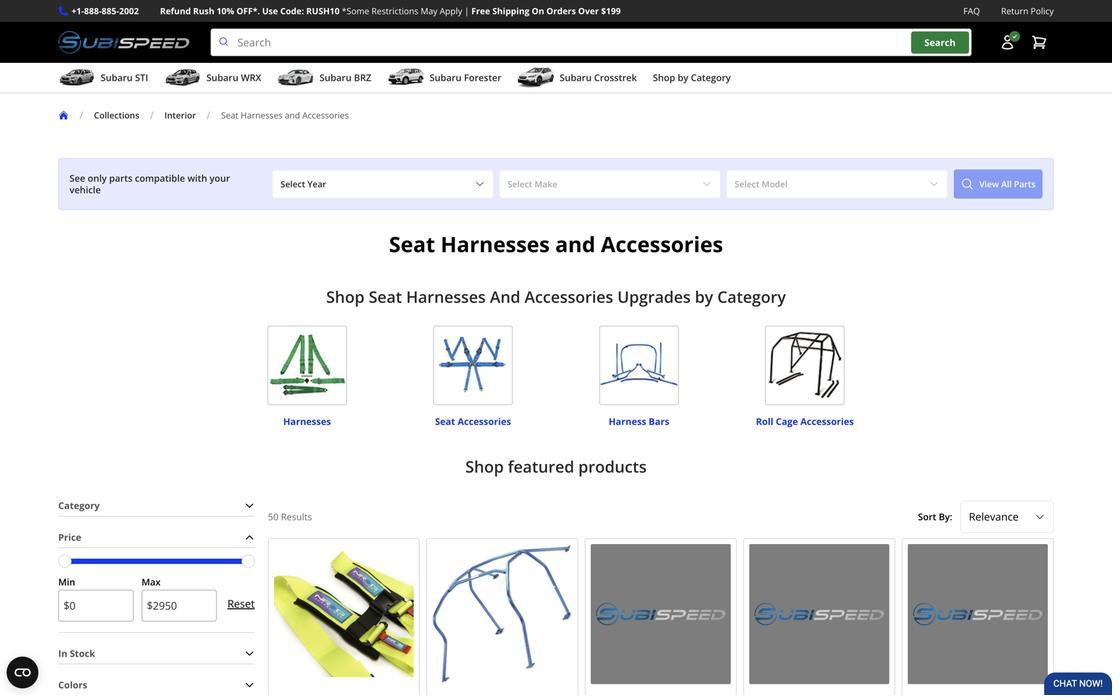Task type: describe. For each thing, give the bounding box(es) containing it.
10%
[[217, 5, 234, 17]]

subaru oem special edition s207 red seat belt by takata - 2015 subaru wrx / 2015-2016 sti image
[[750, 544, 890, 684]]

subaru forester button
[[387, 66, 502, 92]]

Select Model button
[[727, 170, 947, 198]]

accessories right and
[[525, 286, 613, 308]]

harnesses down wrx
[[241, 109, 283, 121]]

category inside shop by category dropdown button
[[691, 71, 731, 84]]

885-
[[102, 5, 119, 17]]

Max text field
[[142, 590, 217, 622]]

featured
[[508, 456, 574, 477]]

only
[[88, 172, 107, 184]]

reset button
[[228, 588, 255, 620]]

use
[[262, 5, 278, 17]]

subaru for subaru wrx
[[206, 71, 239, 84]]

subaru sti
[[101, 71, 148, 84]]

Select... button
[[961, 501, 1054, 533]]

forester
[[464, 71, 502, 84]]

refund rush 10% off*. use code: rush10 *some restrictions may apply | free shipping on orders over $199
[[160, 5, 621, 17]]

subaru for subaru crosstrek
[[560, 71, 592, 84]]

restrictions
[[372, 5, 419, 17]]

see
[[70, 172, 85, 184]]

your
[[210, 172, 230, 184]]

rush10
[[306, 5, 340, 17]]

parts
[[109, 172, 133, 184]]

shipping
[[493, 5, 530, 17]]

|
[[465, 5, 469, 17]]

in stock
[[58, 647, 95, 660]]

Select Year button
[[273, 170, 493, 198]]

1 horizontal spatial and
[[555, 230, 596, 259]]

button image
[[1000, 35, 1016, 50]]

subaru crosstrek
[[560, 71, 637, 84]]

min
[[58, 576, 75, 588]]

a subaru crosstrek thumbnail image image
[[517, 68, 555, 87]]

subaru brz button
[[277, 66, 371, 92]]

free
[[472, 5, 490, 17]]

harnesses left and
[[406, 286, 486, 308]]

shop by category button
[[653, 66, 731, 92]]

seat accessories image image
[[433, 326, 513, 405]]

select model image
[[929, 179, 940, 189]]

colors button
[[58, 675, 255, 695]]

wrx
[[241, 71, 261, 84]]

roll cage accessories link
[[756, 409, 854, 428]]

1 vertical spatial category
[[718, 286, 786, 308]]

see only parts compatible with your vehicle
[[70, 172, 230, 196]]

with
[[188, 172, 207, 184]]

brz
[[354, 71, 371, 84]]

select year image
[[475, 179, 485, 189]]

max
[[142, 576, 161, 588]]

2002
[[119, 5, 139, 17]]

price
[[58, 531, 81, 544]]

1 vertical spatial seat harnesses and accessories
[[389, 230, 723, 259]]

upgrades
[[618, 286, 691, 308]]

harnesses up and
[[441, 230, 550, 259]]

Select Make button
[[500, 170, 720, 198]]

0 horizontal spatial seat harnesses and accessories
[[221, 109, 349, 121]]

vehicle
[[70, 183, 101, 196]]

subaru forester
[[430, 71, 502, 84]]

return policy
[[1001, 5, 1054, 17]]

policy
[[1031, 5, 1054, 17]]

accessories down 'seat accessories image'
[[458, 415, 511, 428]]

shop featured products
[[465, 456, 647, 477]]

Min text field
[[58, 590, 134, 622]]

may
[[421, 5, 438, 17]]

a subaru sti thumbnail image image
[[58, 68, 95, 87]]

nrg innovations sfi 16.1 5pt 3 inch seat belt harness with pads / latch link - neon green 12/22 - universal image
[[274, 544, 414, 684]]

+1-888-885-2002 link
[[72, 4, 139, 18]]

search button
[[911, 31, 969, 54]]

50
[[268, 510, 279, 523]]

roll
[[756, 415, 774, 428]]

harness bars link
[[609, 409, 670, 428]]

return policy link
[[1001, 4, 1054, 18]]

home image
[[58, 110, 69, 121]]

subaru for subaru forester
[[430, 71, 462, 84]]

compatible
[[135, 172, 185, 184]]

1 subaru usdm oem special edition type ra red seat belt by takata - 2015-2021 subaru wrx / sti image from the left
[[591, 544, 731, 684]]

subaru for subaru brz
[[320, 71, 352, 84]]

/ for interior
[[150, 108, 154, 122]]

by:
[[939, 510, 953, 523]]

maximum slider
[[242, 555, 255, 568]]

harnesses image image
[[268, 326, 347, 405]]

subaru wrx button
[[164, 66, 261, 92]]

*some
[[342, 5, 369, 17]]

faq link
[[964, 4, 980, 18]]

apply
[[440, 5, 462, 17]]

seat accessories link
[[435, 409, 511, 428]]

harness bars image image
[[599, 326, 679, 405]]

over
[[578, 5, 599, 17]]



Task type: locate. For each thing, give the bounding box(es) containing it.
/ right home image
[[79, 108, 83, 122]]

category
[[58, 499, 100, 512]]

seat harnesses and accessories up shop seat harnesses and accessories upgrades by category
[[389, 230, 723, 259]]

subaru inside subaru brz dropdown button
[[320, 71, 352, 84]]

subaru crosstrek button
[[517, 66, 637, 92]]

/ left interior
[[150, 108, 154, 122]]

0 vertical spatial category
[[691, 71, 731, 84]]

bars
[[649, 415, 670, 428]]

roll cage accessories
[[756, 415, 854, 428]]

search input field
[[210, 29, 972, 56]]

1 subaru from the left
[[101, 71, 133, 84]]

return
[[1001, 5, 1029, 17]]

2 subaru usdm oem special edition type ra red seat belt by takata - 2015-2021 subaru wrx / sti image from the left
[[908, 544, 1048, 684]]

harness
[[609, 415, 646, 428]]

in stock button
[[58, 644, 255, 664]]

seat harnesses and accessories down a subaru brz thumbnail image
[[221, 109, 349, 121]]

0 horizontal spatial subaru usdm oem special edition type ra red seat belt by takata - 2015-2021 subaru wrx / sti image
[[591, 544, 731, 684]]

orders
[[547, 5, 576, 17]]

0 horizontal spatial shop
[[326, 286, 365, 308]]

subaru for subaru sti
[[101, 71, 133, 84]]

1 vertical spatial and
[[555, 230, 596, 259]]

shop
[[653, 71, 675, 84], [326, 286, 365, 308], [465, 456, 504, 477]]

roll cage accessories image image
[[765, 326, 845, 405]]

subaru brz
[[320, 71, 371, 84]]

seat accessories
[[435, 415, 511, 428]]

refund
[[160, 5, 191, 17]]

seat harnesses and accessories
[[221, 109, 349, 121], [389, 230, 723, 259]]

select... image
[[1035, 512, 1046, 522]]

0 horizontal spatial /
[[79, 108, 83, 122]]

0 vertical spatial by
[[678, 71, 689, 84]]

1 horizontal spatial by
[[695, 286, 713, 308]]

subaru usdm oem special edition type ra red seat belt by takata - 2015-2021 subaru wrx / sti image
[[591, 544, 731, 684], [908, 544, 1048, 684]]

subaru
[[101, 71, 133, 84], [206, 71, 239, 84], [320, 71, 352, 84], [430, 71, 462, 84], [560, 71, 592, 84]]

2 vertical spatial shop
[[465, 456, 504, 477]]

search
[[925, 36, 956, 49]]

accessories
[[302, 109, 349, 121], [601, 230, 723, 259], [525, 286, 613, 308], [458, 415, 511, 428], [801, 415, 854, 428]]

2 subaru from the left
[[206, 71, 239, 84]]

interior link
[[164, 109, 207, 121], [164, 109, 196, 121]]

sti
[[135, 71, 148, 84]]

1 horizontal spatial shop
[[465, 456, 504, 477]]

collections link
[[94, 109, 150, 121], [94, 109, 139, 121]]

1 horizontal spatial subaru usdm oem special edition type ra red seat belt by takata - 2015-2021 subaru wrx / sti image
[[908, 544, 1048, 684]]

cage
[[776, 415, 798, 428]]

and
[[490, 286, 521, 308]]

seat
[[221, 109, 238, 121], [389, 230, 435, 259], [369, 286, 402, 308], [435, 415, 455, 428]]

a subaru wrx thumbnail image image
[[164, 68, 201, 87]]

select make image
[[702, 179, 712, 189]]

888-
[[84, 5, 102, 17]]

sort
[[918, 510, 937, 523]]

2 horizontal spatial /
[[207, 108, 210, 122]]

off*.
[[237, 5, 260, 17]]

subaru sti button
[[58, 66, 148, 92]]

and down a subaru brz thumbnail image
[[285, 109, 300, 121]]

shop for shop by category
[[653, 71, 675, 84]]

0 horizontal spatial by
[[678, 71, 689, 84]]

1 vertical spatial shop
[[326, 286, 365, 308]]

reset
[[228, 597, 255, 611]]

accessories down subaru brz dropdown button
[[302, 109, 349, 121]]

4 subaru from the left
[[430, 71, 462, 84]]

crosstrek
[[594, 71, 637, 84]]

$199
[[601, 5, 621, 17]]

and up shop seat harnesses and accessories upgrades by category
[[555, 230, 596, 259]]

subaru inside subaru wrx dropdown button
[[206, 71, 239, 84]]

subaru left forester
[[430, 71, 462, 84]]

sort by:
[[918, 510, 953, 523]]

0 vertical spatial shop
[[653, 71, 675, 84]]

/ for collections
[[79, 108, 83, 122]]

by inside dropdown button
[[678, 71, 689, 84]]

stock
[[70, 647, 95, 660]]

+1-
[[72, 5, 84, 17]]

in
[[58, 647, 67, 660]]

2 / from the left
[[150, 108, 154, 122]]

results
[[281, 510, 312, 523]]

category button
[[58, 496, 255, 516]]

products
[[579, 456, 647, 477]]

subaru inside dropdown button
[[560, 71, 592, 84]]

0 vertical spatial seat harnesses and accessories
[[221, 109, 349, 121]]

1 / from the left
[[79, 108, 83, 122]]

subaru inside subaru forester dropdown button
[[430, 71, 462, 84]]

subaru left brz
[[320, 71, 352, 84]]

minimum slider
[[58, 555, 72, 568]]

1 horizontal spatial seat harnesses and accessories
[[389, 230, 723, 259]]

open widget image
[[7, 657, 38, 689]]

shop for shop seat harnesses and accessories upgrades by category
[[326, 286, 365, 308]]

on
[[532, 5, 544, 17]]

subispeed logo image
[[58, 29, 189, 56]]

rush
[[193, 5, 214, 17]]

a subaru forester thumbnail image image
[[387, 68, 424, 87]]

subaru wrx
[[206, 71, 261, 84]]

+1-888-885-2002
[[72, 5, 139, 17]]

/
[[79, 108, 83, 122], [150, 108, 154, 122], [207, 108, 210, 122]]

1 horizontal spatial /
[[150, 108, 154, 122]]

shop seat harnesses and accessories upgrades by category
[[326, 286, 786, 308]]

cusco 6 point chromly 2 passenger roll cage - 2013-2016 scion fr-s / 2013-2020 subaru brz / 2017-2019 toyota 86 image
[[433, 544, 573, 684]]

harnesses
[[241, 109, 283, 121], [441, 230, 550, 259], [406, 286, 486, 308], [283, 415, 331, 428]]

harness bars
[[609, 415, 670, 428]]

subaru left wrx
[[206, 71, 239, 84]]

interior
[[164, 109, 196, 121]]

50 results
[[268, 510, 312, 523]]

subaru left the sti
[[101, 71, 133, 84]]

subaru down the search input field
[[560, 71, 592, 84]]

shop by category
[[653, 71, 731, 84]]

colors
[[58, 679, 87, 691]]

0 horizontal spatial and
[[285, 109, 300, 121]]

accessories up "upgrades"
[[601, 230, 723, 259]]

and
[[285, 109, 300, 121], [555, 230, 596, 259]]

1 vertical spatial by
[[695, 286, 713, 308]]

3 subaru from the left
[[320, 71, 352, 84]]

0 vertical spatial and
[[285, 109, 300, 121]]

faq
[[964, 5, 980, 17]]

collections
[[94, 109, 139, 121]]

seat harnesses and accessories link
[[221, 109, 360, 121]]

by
[[678, 71, 689, 84], [695, 286, 713, 308]]

shop inside dropdown button
[[653, 71, 675, 84]]

price button
[[58, 527, 255, 548]]

category
[[691, 71, 731, 84], [718, 286, 786, 308]]

shop for shop featured products
[[465, 456, 504, 477]]

harnesses link
[[283, 409, 331, 428]]

subaru inside 'subaru sti' dropdown button
[[101, 71, 133, 84]]

accessories right cage in the bottom right of the page
[[801, 415, 854, 428]]

3 / from the left
[[207, 108, 210, 122]]

/ right interior
[[207, 108, 210, 122]]

code:
[[280, 5, 304, 17]]

2 horizontal spatial shop
[[653, 71, 675, 84]]

harnesses down harnesses image
[[283, 415, 331, 428]]

5 subaru from the left
[[560, 71, 592, 84]]

a subaru brz thumbnail image image
[[277, 68, 314, 87]]



Task type: vqa. For each thing, say whether or not it's contained in the screenshot.
the bottommost Category
yes



